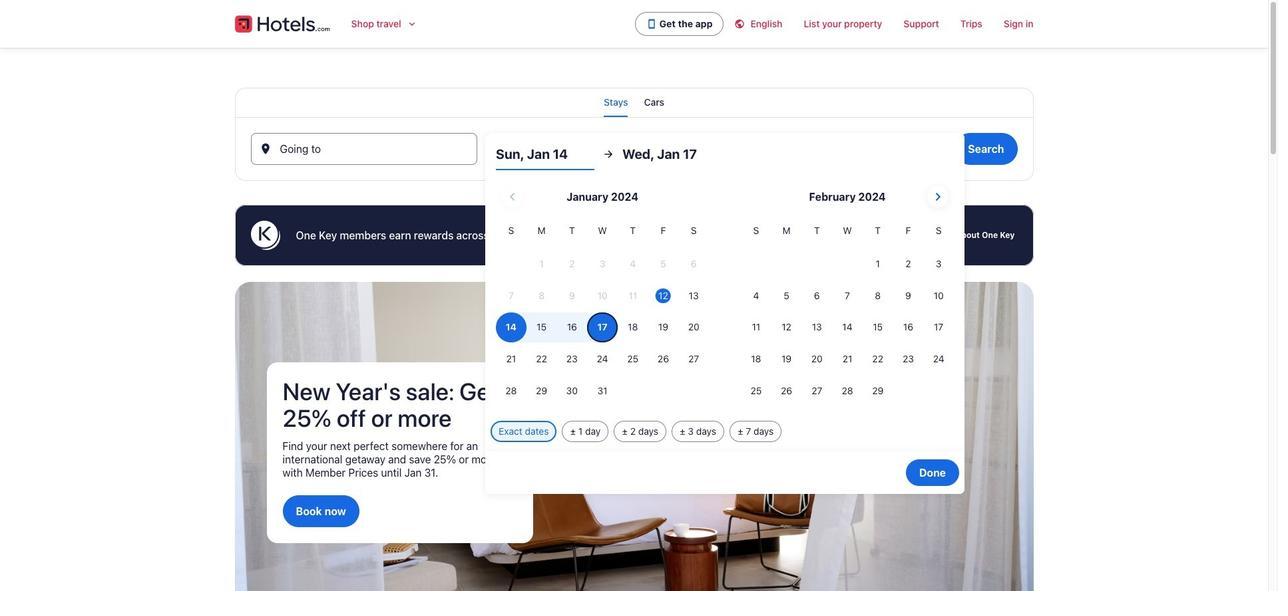 Task type: describe. For each thing, give the bounding box(es) containing it.
today element
[[656, 289, 671, 303]]

january 2024 element
[[496, 224, 709, 408]]

directional image
[[603, 148, 615, 160]]

february 2024 element
[[741, 224, 954, 408]]

small image
[[735, 19, 751, 29]]



Task type: locate. For each thing, give the bounding box(es) containing it.
hotels logo image
[[235, 13, 330, 35]]

download the app button image
[[646, 19, 657, 29]]

main content
[[0, 48, 1268, 592]]

previous month image
[[504, 189, 520, 205]]

tab list
[[235, 88, 1034, 117]]

shop travel image
[[407, 19, 417, 29]]

next month image
[[930, 189, 946, 205]]

application
[[496, 181, 954, 408]]



Task type: vqa. For each thing, say whether or not it's contained in the screenshot.
Hen/Bachelorette
no



